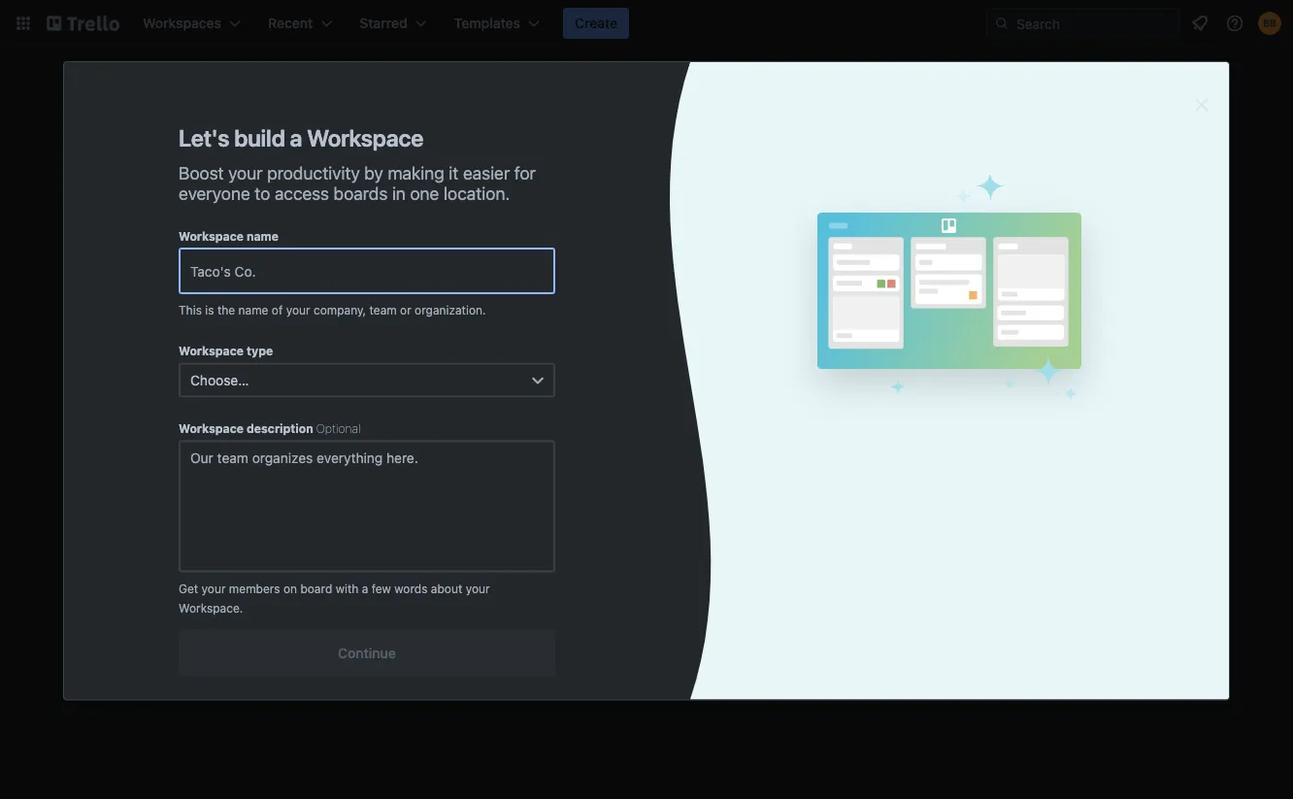 Task type: describe. For each thing, give the bounding box(es) containing it.
to
[[255, 183, 270, 204]]

or
[[400, 303, 411, 317]]

workspaces
[[118, 223, 188, 237]]

easier
[[463, 162, 510, 183]]

boards for starred boards
[[499, 181, 551, 200]]

my
[[1010, 402, 1032, 420]]

for
[[514, 162, 536, 183]]

your boards
[[438, 362, 529, 380]]

home link
[[106, 163, 355, 198]]

0 notifications image
[[1188, 12, 1212, 35]]

let's build a workspace
[[179, 124, 423, 151]]

0 vertical spatial board
[[1082, 402, 1126, 420]]

trello
[[1036, 402, 1078, 420]]

boards
[[176, 292, 220, 308]]

search image
[[994, 16, 1010, 31]]

a inside get your members on board with a few words about your workspace.
[[362, 582, 368, 595]]

starred boards
[[438, 181, 551, 200]]

board inside get your members on board with a few words about your workspace.
[[300, 582, 332, 595]]

apple test for top apple test link
[[407, 221, 487, 239]]

0 horizontal spatial a
[[290, 124, 302, 151]]

description
[[247, 422, 313, 435]]

1 horizontal spatial bob builder's workspace
[[454, 92, 674, 115]]

open information menu image
[[1225, 14, 1245, 33]]

Our team organizes everything here. text field
[[179, 440, 555, 572]]

this
[[179, 303, 202, 317]]

add image
[[324, 393, 347, 417]]

with
[[336, 582, 359, 595]]

6
[[460, 567, 467, 581]]

workspace up by
[[307, 124, 423, 151]]

location.
[[444, 183, 510, 204]]

on-
[[422, 402, 448, 420]]

my trello board
[[1010, 402, 1126, 420]]

1 vertical spatial bob
[[145, 255, 171, 271]]

0 vertical spatial bob
[[454, 92, 489, 115]]

workspace for workspace name
[[179, 229, 244, 243]]

create a workspace image
[[324, 218, 347, 242]]

Search field
[[1010, 9, 1180, 38]]

company,
[[314, 303, 366, 317]]

few
[[372, 582, 391, 595]]

continue
[[338, 645, 396, 661]]

1-
[[407, 402, 422, 420]]

it
[[449, 162, 459, 183]]

team
[[369, 303, 397, 317]]

your right of
[[286, 303, 310, 317]]

Workspace name text field
[[179, 248, 555, 294]]

views
[[176, 362, 213, 378]]

0 vertical spatial apple test link
[[400, 213, 585, 306]]

views link
[[106, 354, 355, 385]]

making
[[388, 162, 445, 183]]

1 vertical spatial workspace
[[234, 255, 304, 271]]

bob builder (bobbuilder40) image
[[1258, 12, 1282, 35]]

words
[[394, 582, 428, 595]]

boards link
[[106, 284, 355, 316]]

test for top apple test link
[[455, 221, 487, 239]]

agenda
[[407, 421, 465, 440]]

your down 6 remaining
[[466, 582, 490, 595]]

productivity
[[267, 162, 360, 183]]

members
[[229, 582, 280, 595]]

workspace.
[[179, 602, 243, 615]]

apple test for bottom apple test link
[[608, 402, 688, 420]]

optional
[[316, 422, 361, 435]]

workspace description optional
[[179, 422, 361, 435]]



Task type: locate. For each thing, give the bounding box(es) containing it.
highlights
[[176, 327, 240, 343]]

1
[[448, 402, 456, 420]]

1 vertical spatial test
[[656, 402, 688, 420]]

workspace for workspace description optional
[[179, 422, 244, 435]]

test
[[455, 221, 487, 239], [656, 402, 688, 420]]

let's
[[179, 124, 229, 151]]

boards for your boards
[[477, 362, 529, 380]]

create button
[[563, 8, 629, 39]]

workspace name
[[179, 229, 279, 243]]

1 horizontal spatial builder's
[[494, 92, 572, 115]]

boost your productivity by making it easier for everyone to access boards in one location.
[[179, 162, 536, 204]]

workspace down members
[[179, 422, 244, 435]]

apple
[[407, 221, 451, 239], [608, 402, 652, 420]]

workspace
[[307, 124, 423, 151], [179, 229, 244, 243], [179, 344, 244, 358], [179, 422, 244, 435]]

workspace up bob builder's workspace link
[[179, 229, 244, 243]]

0 vertical spatial name
[[247, 229, 279, 243]]

1 vertical spatial board
[[300, 582, 332, 595]]

your
[[228, 162, 263, 183], [286, 303, 310, 317], [202, 582, 226, 595], [466, 582, 490, 595]]

board
[[1082, 402, 1126, 420], [300, 582, 332, 595]]

meeting
[[460, 402, 521, 420]]

board right on
[[300, 582, 332, 595]]

1 vertical spatial apple test link
[[600, 393, 785, 487]]

highlights link
[[106, 319, 355, 351]]

a left few
[[362, 582, 368, 595]]

by
[[364, 162, 383, 183]]

apple test link
[[400, 213, 585, 306], [600, 393, 785, 487]]

name
[[247, 229, 279, 243], [238, 303, 268, 317]]

b
[[404, 94, 426, 134]]

settings link
[[106, 424, 355, 455]]

build
[[234, 124, 285, 151]]

settings
[[176, 432, 228, 448]]

everyone
[[179, 183, 250, 204]]

1 horizontal spatial apple test
[[608, 402, 688, 420]]

members link
[[106, 389, 355, 420]]

one
[[410, 183, 439, 204]]

1 horizontal spatial board
[[1082, 402, 1126, 420]]

home
[[145, 172, 183, 188]]

1 vertical spatial apple test
[[608, 402, 688, 420]]

builder's
[[494, 92, 572, 115], [174, 255, 231, 271]]

primary element
[[0, 0, 1293, 47]]

0 horizontal spatial board
[[300, 582, 332, 595]]

love link
[[801, 393, 986, 487]]

0 horizontal spatial workspace
[[234, 255, 304, 271]]

bob
[[454, 92, 489, 115], [145, 255, 171, 271]]

1 vertical spatial builder's
[[174, 255, 231, 271]]

1 horizontal spatial apple test link
[[600, 393, 785, 487]]

workspace down highlights
[[179, 344, 244, 358]]

on
[[283, 582, 297, 595]]

is
[[205, 303, 214, 317]]

0 vertical spatial apple test
[[407, 221, 487, 239]]

0 horizontal spatial builder's
[[174, 255, 231, 271]]

0 vertical spatial apple
[[407, 221, 451, 239]]

boards inside boost your productivity by making it easier for everyone to access boards in one location.
[[334, 183, 388, 204]]

test for bottom apple test link
[[656, 402, 688, 420]]

type
[[247, 344, 273, 358]]

0 vertical spatial builder's
[[494, 92, 572, 115]]

starred
[[438, 181, 495, 200]]

1 horizontal spatial a
[[362, 582, 368, 595]]

members
[[176, 397, 235, 413]]

about
[[431, 582, 462, 595]]

0 horizontal spatial apple
[[407, 221, 451, 239]]

1 horizontal spatial test
[[656, 402, 688, 420]]

0 horizontal spatial test
[[455, 221, 487, 239]]

1-on-1 meeting agenda link
[[400, 393, 585, 487]]

access
[[275, 183, 329, 204]]

in
[[392, 183, 406, 204]]

1 vertical spatial bob builder's workspace
[[145, 255, 304, 271]]

boost
[[179, 162, 224, 183]]

of
[[272, 303, 283, 317]]

get
[[179, 582, 198, 595]]

builder's up boards
[[174, 255, 231, 271]]

1 vertical spatial name
[[238, 303, 268, 317]]

apple test
[[407, 221, 487, 239], [608, 402, 688, 420]]

builder's up for
[[494, 92, 572, 115]]

1 vertical spatial apple
[[608, 402, 652, 420]]

1-on-1 meeting agenda
[[407, 402, 521, 440]]

b button
[[386, 85, 444, 144]]

choose…
[[190, 372, 249, 388]]

bob down workspaces
[[145, 255, 171, 271]]

0 vertical spatial test
[[455, 221, 487, 239]]

a right build
[[290, 124, 302, 151]]

0 vertical spatial a
[[290, 124, 302, 151]]

templates
[[145, 134, 212, 150]]

your down templates "link"
[[228, 162, 263, 183]]

workspace for workspace type
[[179, 344, 244, 358]]

the
[[217, 303, 235, 317]]

boards
[[499, 181, 551, 200], [334, 183, 388, 204], [477, 362, 529, 380]]

my trello board link
[[1002, 393, 1187, 487]]

bob builder's workspace down "workspace name"
[[145, 255, 304, 271]]

this is the name of your company, team or organization.
[[179, 303, 486, 317]]

organization.
[[415, 303, 486, 317]]

love
[[809, 402, 840, 420]]

remaining
[[470, 567, 524, 581]]

1 horizontal spatial bob
[[454, 92, 489, 115]]

1 horizontal spatial apple
[[608, 402, 652, 420]]

1 horizontal spatial workspace
[[577, 92, 674, 115]]

bob builder's workspace inside bob builder's workspace link
[[145, 255, 304, 271]]

workspace type
[[179, 344, 273, 358]]

0 vertical spatial workspace
[[577, 92, 674, 115]]

get your members on board with a few words about your workspace.
[[179, 582, 490, 615]]

board right trello
[[1082, 402, 1126, 420]]

workspace up of
[[234, 255, 304, 271]]

your inside boost your productivity by making it easier for everyone to access boards in one location.
[[228, 162, 263, 183]]

boards right starred
[[499, 181, 551, 200]]

continue button
[[179, 630, 555, 676]]

0 horizontal spatial apple test
[[407, 221, 487, 239]]

name up bob builder's workspace link
[[247, 229, 279, 243]]

0 horizontal spatial bob
[[145, 255, 171, 271]]

a
[[290, 124, 302, 151], [362, 582, 368, 595]]

your up workspace.
[[202, 582, 226, 595]]

boards up meeting
[[477, 362, 529, 380]]

1 vertical spatial a
[[362, 582, 368, 595]]

0 vertical spatial bob builder's workspace
[[454, 92, 674, 115]]

bob builder's workspace link
[[106, 246, 355, 281]]

boards left 'in'
[[334, 183, 388, 204]]

your
[[438, 362, 473, 380]]

create
[[575, 15, 618, 31]]

workspace
[[577, 92, 674, 115], [234, 255, 304, 271]]

0 horizontal spatial bob builder's workspace
[[145, 255, 304, 271]]

templates link
[[106, 124, 355, 159]]

name left of
[[238, 303, 268, 317]]

bob builder's workspace
[[454, 92, 674, 115], [145, 255, 304, 271]]

bob builder's workspace up for
[[454, 92, 674, 115]]

6 remaining
[[460, 567, 524, 581]]

bob right b
[[454, 92, 489, 115]]

0 horizontal spatial apple test link
[[400, 213, 585, 306]]

workspace down primary element
[[577, 92, 674, 115]]



Task type: vqa. For each thing, say whether or not it's contained in the screenshot.
remaining
yes



